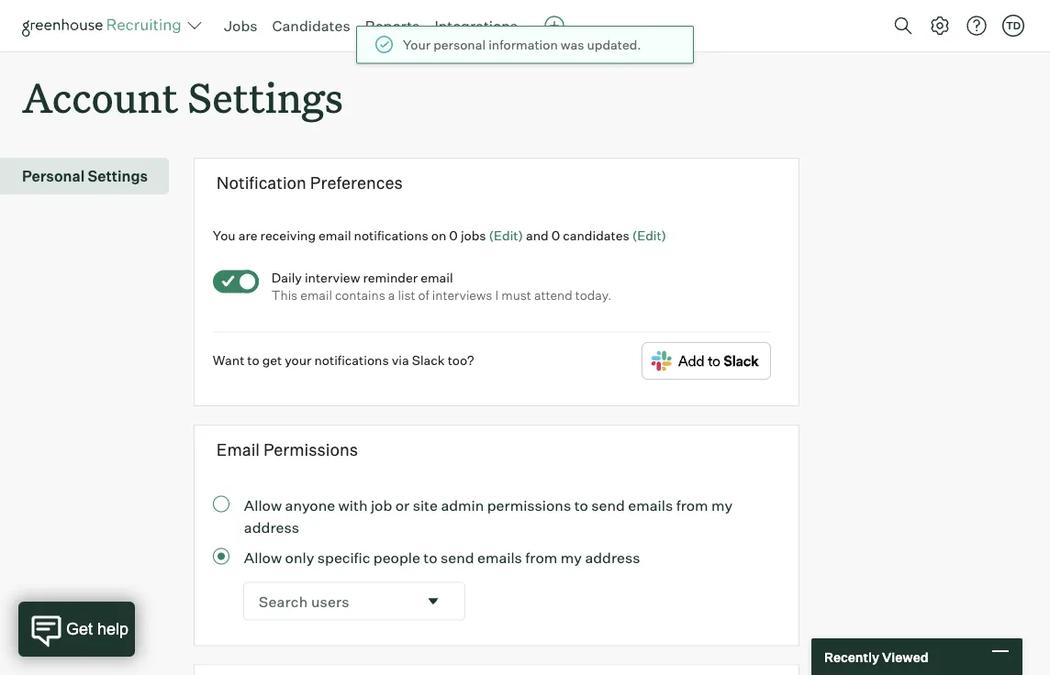 Task type: locate. For each thing, give the bounding box(es) containing it.
Search users text field
[[244, 584, 417, 620]]

personal
[[22, 167, 85, 186]]

1 vertical spatial from
[[526, 549, 558, 567]]

1 allow from the top
[[244, 496, 282, 515]]

notifications
[[354, 227, 429, 244], [314, 352, 389, 368]]

1 vertical spatial allow
[[244, 549, 282, 567]]

1 horizontal spatial settings
[[188, 70, 343, 124]]

1 horizontal spatial address
[[585, 549, 641, 567]]

1 horizontal spatial my
[[712, 496, 733, 515]]

1 vertical spatial settings
[[88, 167, 148, 186]]

settings right personal
[[88, 167, 148, 186]]

my
[[712, 496, 733, 515], [561, 549, 582, 567]]

0 vertical spatial address
[[244, 518, 299, 537]]

0 horizontal spatial (edit)
[[489, 227, 523, 244]]

0 vertical spatial send
[[592, 496, 625, 515]]

0 vertical spatial settings
[[188, 70, 343, 124]]

to
[[247, 352, 260, 368], [575, 496, 589, 515], [424, 549, 438, 567]]

want
[[213, 352, 245, 368]]

list
[[398, 287, 416, 303]]

updated.
[[587, 37, 642, 53]]

only
[[285, 549, 314, 567]]

recently viewed
[[825, 649, 929, 666]]

to right permissions
[[575, 496, 589, 515]]

1 vertical spatial my
[[561, 549, 582, 567]]

notifications left via
[[314, 352, 389, 368]]

anyone
[[285, 496, 335, 515]]

site
[[413, 496, 438, 515]]

personal settings link
[[22, 165, 162, 188]]

allow anyone with job or site admin permissions to send emails from my address
[[244, 496, 733, 537]]

(edit) right candidates
[[632, 227, 667, 244]]

greenhouse recruiting image
[[22, 15, 187, 37]]

or
[[396, 496, 410, 515]]

reports
[[365, 17, 420, 35]]

allow for allow only specific people to send emails from my address
[[244, 549, 282, 567]]

1 horizontal spatial to
[[424, 549, 438, 567]]

send up toggle flyout image
[[441, 549, 474, 567]]

1 horizontal spatial 0
[[552, 227, 560, 244]]

0 right the on in the left top of the page
[[449, 227, 458, 244]]

btn add to slack image
[[642, 342, 771, 381]]

address inside allow anyone with job or site admin permissions to send emails from my address
[[244, 518, 299, 537]]

to right "people" on the bottom left of the page
[[424, 549, 438, 567]]

daily interview reminder email this email contains a list of interviews i must attend today.
[[272, 269, 612, 303]]

email permissions
[[217, 439, 358, 460]]

(edit) link
[[489, 227, 523, 244], [632, 227, 667, 244]]

1 horizontal spatial send
[[592, 496, 625, 515]]

personal
[[434, 37, 486, 53]]

td
[[1006, 19, 1021, 32]]

with
[[338, 496, 368, 515]]

allow left anyone
[[244, 496, 282, 515]]

2 allow from the top
[[244, 549, 282, 567]]

get
[[262, 352, 282, 368]]

1 vertical spatial email
[[421, 269, 453, 285]]

emails
[[628, 496, 673, 515], [478, 549, 522, 567]]

i
[[495, 287, 499, 303]]

(edit)
[[489, 227, 523, 244], [632, 227, 667, 244]]

allow left only on the bottom left of the page
[[244, 549, 282, 567]]

configure image
[[929, 15, 951, 37]]

0 vertical spatial from
[[677, 496, 709, 515]]

0 horizontal spatial to
[[247, 352, 260, 368]]

0 horizontal spatial emails
[[478, 549, 522, 567]]

settings down jobs
[[188, 70, 343, 124]]

daily
[[272, 269, 302, 285]]

0 vertical spatial notifications
[[354, 227, 429, 244]]

account
[[22, 70, 178, 124]]

integrations link
[[435, 17, 518, 35]]

a
[[388, 287, 395, 303]]

0
[[449, 227, 458, 244], [552, 227, 560, 244]]

(edit) left and
[[489, 227, 523, 244]]

email up of
[[421, 269, 453, 285]]

1 0 from the left
[[449, 227, 458, 244]]

from
[[677, 496, 709, 515], [526, 549, 558, 567]]

None field
[[244, 584, 465, 620]]

0 horizontal spatial 0
[[449, 227, 458, 244]]

0 horizontal spatial settings
[[88, 167, 148, 186]]

0 horizontal spatial (edit) link
[[489, 227, 523, 244]]

your
[[403, 37, 431, 53]]

my inside allow anyone with job or site admin permissions to send emails from my address
[[712, 496, 733, 515]]

(edit) link right candidates
[[632, 227, 667, 244]]

td button
[[999, 11, 1029, 40]]

0 horizontal spatial my
[[561, 549, 582, 567]]

0 vertical spatial emails
[[628, 496, 673, 515]]

notifications up reminder
[[354, 227, 429, 244]]

1 horizontal spatial from
[[677, 496, 709, 515]]

search image
[[893, 15, 915, 37]]

1 horizontal spatial emails
[[628, 496, 673, 515]]

notification
[[217, 172, 307, 193]]

permissions
[[264, 439, 358, 460]]

0 horizontal spatial address
[[244, 518, 299, 537]]

send inside allow anyone with job or site admin permissions to send emails from my address
[[592, 496, 625, 515]]

0 right and
[[552, 227, 560, 244]]

2 0 from the left
[[552, 227, 560, 244]]

settings
[[188, 70, 343, 124], [88, 167, 148, 186]]

integrations
[[435, 17, 518, 35]]

recently
[[825, 649, 880, 666]]

allow inside allow anyone with job or site admin permissions to send emails from my address
[[244, 496, 282, 515]]

must
[[502, 287, 532, 303]]

was
[[561, 37, 585, 53]]

1 vertical spatial send
[[441, 549, 474, 567]]

candidates link
[[272, 17, 350, 35]]

1 (edit) link from the left
[[489, 227, 523, 244]]

viewed
[[882, 649, 929, 666]]

on
[[431, 227, 447, 244]]

allow
[[244, 496, 282, 515], [244, 549, 282, 567]]

candidates
[[272, 17, 350, 35]]

2 vertical spatial to
[[424, 549, 438, 567]]

2 horizontal spatial to
[[575, 496, 589, 515]]

1 vertical spatial notifications
[[314, 352, 389, 368]]

(edit) link left and
[[489, 227, 523, 244]]

send right permissions
[[592, 496, 625, 515]]

settings for personal settings
[[88, 167, 148, 186]]

1 horizontal spatial (edit) link
[[632, 227, 667, 244]]

email up 'interview'
[[319, 227, 351, 244]]

1 vertical spatial to
[[575, 496, 589, 515]]

email
[[319, 227, 351, 244], [421, 269, 453, 285], [301, 287, 332, 303]]

0 vertical spatial my
[[712, 496, 733, 515]]

1 (edit) from the left
[[489, 227, 523, 244]]

email for receiving
[[319, 227, 351, 244]]

email down 'interview'
[[301, 287, 332, 303]]

1 vertical spatial address
[[585, 549, 641, 567]]

to left get
[[247, 352, 260, 368]]

0 horizontal spatial send
[[441, 549, 474, 567]]

preferences
[[310, 172, 403, 193]]

jobs
[[224, 17, 258, 35]]

send
[[592, 496, 625, 515], [441, 549, 474, 567]]

job
[[371, 496, 392, 515]]

0 vertical spatial email
[[319, 227, 351, 244]]

1 horizontal spatial (edit)
[[632, 227, 667, 244]]

0 vertical spatial allow
[[244, 496, 282, 515]]

address
[[244, 518, 299, 537], [585, 549, 641, 567]]



Task type: describe. For each thing, give the bounding box(es) containing it.
personal settings
[[22, 167, 148, 186]]

your personal information was updated.
[[403, 37, 642, 53]]

today.
[[576, 287, 612, 303]]

1 vertical spatial emails
[[478, 549, 522, 567]]

permissions
[[487, 496, 571, 515]]

this
[[272, 287, 298, 303]]

attend
[[534, 287, 573, 303]]

information
[[489, 37, 558, 53]]

allow only specific people to send emails from my address
[[244, 549, 641, 567]]

jobs link
[[224, 17, 258, 35]]

admin
[[441, 496, 484, 515]]

emails inside allow anyone with job or site admin permissions to send emails from my address
[[628, 496, 673, 515]]

from inside allow anyone with job or site admin permissions to send emails from my address
[[677, 496, 709, 515]]

0 horizontal spatial from
[[526, 549, 558, 567]]

to inside allow anyone with job or site admin permissions to send emails from my address
[[575, 496, 589, 515]]

are
[[238, 227, 258, 244]]

specific
[[318, 549, 370, 567]]

too?
[[448, 352, 475, 368]]

toggle flyout image
[[424, 593, 443, 611]]

2 (edit) from the left
[[632, 227, 667, 244]]

2 (edit) link from the left
[[632, 227, 667, 244]]

you are receiving email notifications on 0 jobs (edit) and 0 candidates (edit)
[[213, 227, 667, 244]]

and
[[526, 227, 549, 244]]

settings for account settings
[[188, 70, 343, 124]]

notifications for via
[[314, 352, 389, 368]]

jobs
[[461, 227, 486, 244]]

contains
[[335, 287, 386, 303]]

slack
[[412, 352, 445, 368]]

of
[[418, 287, 430, 303]]

allow for allow anyone with job or site admin permissions to send emails from my address
[[244, 496, 282, 515]]

receiving
[[260, 227, 316, 244]]

reminder
[[363, 269, 418, 285]]

interviews
[[432, 287, 493, 303]]

notifications for on
[[354, 227, 429, 244]]

interview
[[305, 269, 360, 285]]

account settings
[[22, 70, 343, 124]]

email
[[217, 439, 260, 460]]

your
[[285, 352, 312, 368]]

checkmark image
[[221, 275, 235, 288]]

people
[[374, 549, 420, 567]]

reports link
[[365, 17, 420, 35]]

candidates
[[563, 227, 630, 244]]

you
[[213, 227, 236, 244]]

via
[[392, 352, 409, 368]]

want to get your notifications via slack too?
[[213, 352, 475, 368]]

notification preferences
[[217, 172, 403, 193]]

td button
[[1003, 15, 1025, 37]]

0 vertical spatial to
[[247, 352, 260, 368]]

email for reminder
[[421, 269, 453, 285]]

2 vertical spatial email
[[301, 287, 332, 303]]

btn-add-to-slack link
[[642, 342, 771, 384]]



Task type: vqa. For each thing, say whether or not it's contained in the screenshot.
the top San
no



